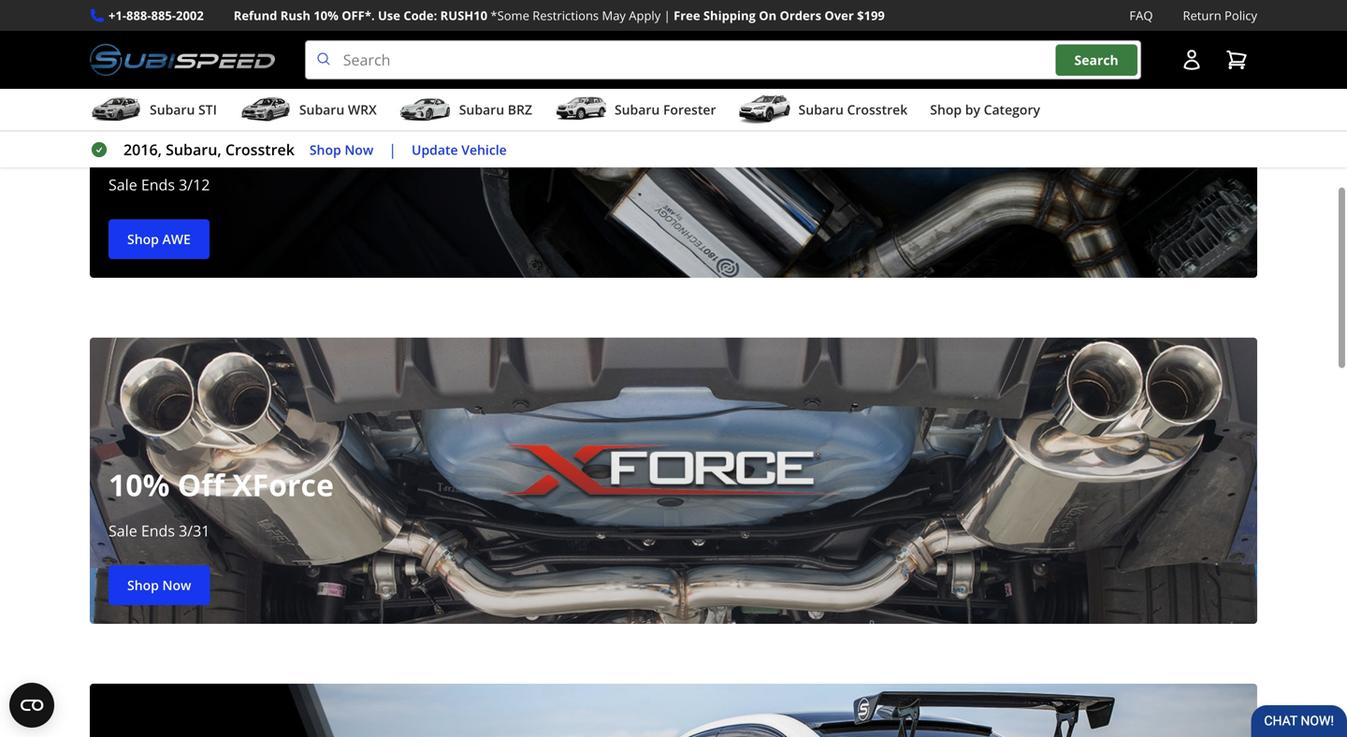 Task type: locate. For each thing, give the bounding box(es) containing it.
0 vertical spatial ends
[[141, 174, 175, 195]]

faq link
[[1130, 6, 1154, 25]]

0 vertical spatial sale
[[109, 174, 137, 195]]

subaru left forester
[[615, 101, 660, 119]]

ends left the 3/31
[[141, 521, 175, 541]]

shop now
[[310, 141, 374, 158], [127, 576, 191, 594]]

off
[[178, 118, 225, 159], [178, 465, 225, 505]]

+1-
[[109, 7, 126, 24]]

apply
[[629, 7, 661, 24]]

awe
[[162, 230, 191, 248]]

+1-888-885-2002
[[109, 7, 204, 24]]

ends
[[141, 174, 175, 195], [141, 521, 175, 541]]

rush10
[[441, 7, 488, 24]]

by
[[966, 101, 981, 119]]

0 vertical spatial crosstrek
[[848, 101, 908, 119]]

subaru left the "wrx"
[[299, 101, 345, 119]]

15%
[[109, 118, 170, 159]]

ends left 3/12
[[141, 174, 175, 195]]

subaru brz button
[[399, 93, 533, 130]]

0 horizontal spatial 10%
[[109, 465, 170, 505]]

0 vertical spatial off
[[178, 118, 225, 159]]

5 subaru from the left
[[799, 101, 844, 119]]

shop now link
[[310, 139, 374, 161], [109, 566, 210, 606]]

0 horizontal spatial shop now link
[[109, 566, 210, 606]]

subaru,
[[166, 140, 222, 160]]

1 vertical spatial shop now
[[127, 576, 191, 594]]

1 vertical spatial off
[[178, 465, 225, 505]]

1 horizontal spatial shop now link
[[310, 139, 374, 161]]

sale
[[109, 174, 137, 195], [109, 521, 137, 541]]

orders
[[780, 7, 822, 24]]

2 ends from the top
[[141, 521, 175, 541]]

2 sale from the top
[[109, 521, 137, 541]]

1 horizontal spatial crosstrek
[[848, 101, 908, 119]]

*some
[[491, 7, 530, 24]]

subaru inside 'dropdown button'
[[799, 101, 844, 119]]

update vehicle button
[[412, 139, 507, 161]]

off up 3/12
[[178, 118, 225, 159]]

off*.
[[342, 7, 375, 24]]

1 vertical spatial ends
[[141, 521, 175, 541]]

3/12
[[179, 174, 210, 195]]

policy
[[1225, 7, 1258, 24]]

a subaru wrx thumbnail image image
[[240, 96, 292, 124]]

1 vertical spatial shop now link
[[109, 566, 210, 606]]

subaru sti
[[150, 101, 217, 119]]

|
[[664, 7, 671, 24], [389, 140, 397, 160]]

parts
[[330, 118, 408, 159]]

shop awe link
[[109, 219, 209, 259]]

2 off from the top
[[178, 465, 225, 505]]

sti
[[198, 101, 217, 119]]

4 subaru from the left
[[615, 101, 660, 119]]

code:
[[404, 7, 437, 24]]

search button
[[1056, 44, 1138, 76]]

1 vertical spatial now
[[162, 576, 191, 594]]

subaru right a subaru crosstrek thumbnail image
[[799, 101, 844, 119]]

rush
[[281, 7, 311, 24]]

shop by category
[[931, 101, 1041, 119]]

refund rush 10% off*. use code: rush10 *some restrictions may apply | free shipping on orders over $199
[[234, 7, 885, 24]]

shipping
[[704, 7, 756, 24]]

a subaru brz thumbnail image image
[[399, 96, 452, 124]]

subaru crosstrek button
[[739, 93, 908, 130]]

shop left by
[[931, 101, 962, 119]]

sale down 2016,
[[109, 174, 137, 195]]

shop by category button
[[931, 93, 1041, 130]]

shop
[[931, 101, 962, 119], [310, 141, 341, 158], [127, 230, 159, 248], [127, 576, 159, 594]]

10%
[[314, 7, 339, 24], [109, 465, 170, 505]]

shop now down sale ends 3/31
[[127, 576, 191, 594]]

2 subaru from the left
[[299, 101, 345, 119]]

crosstrek
[[848, 101, 908, 119], [225, 140, 295, 160]]

shop now link down subaru wrx
[[310, 139, 374, 161]]

3/31
[[179, 521, 210, 541]]

1 horizontal spatial shop now
[[310, 141, 374, 158]]

subaru
[[150, 101, 195, 119], [299, 101, 345, 119], [459, 101, 505, 119], [615, 101, 660, 119], [799, 101, 844, 119]]

subaru left brz on the top of the page
[[459, 101, 505, 119]]

shop for shop now link to the left
[[127, 576, 159, 594]]

sale left the 3/31
[[109, 521, 137, 541]]

shop now link down sale ends 3/31
[[109, 566, 210, 606]]

use
[[378, 7, 401, 24]]

subaru for subaru crosstrek
[[799, 101, 844, 119]]

0 horizontal spatial |
[[389, 140, 397, 160]]

| left free
[[664, 7, 671, 24]]

shop inside dropdown button
[[931, 101, 962, 119]]

10% up sale ends 3/31
[[109, 465, 170, 505]]

shop left awe
[[127, 230, 159, 248]]

now down sale ends 3/31
[[162, 576, 191, 594]]

1 sale from the top
[[109, 174, 137, 195]]

subaru for subaru wrx
[[299, 101, 345, 119]]

shop down "subaru wrx" dropdown button
[[310, 141, 341, 158]]

subaru inside dropdown button
[[459, 101, 505, 119]]

1 horizontal spatial 10%
[[314, 7, 339, 24]]

shop for shop awe link
[[127, 230, 159, 248]]

1 ends from the top
[[141, 174, 175, 195]]

search input field
[[305, 40, 1142, 80]]

10% right rush at the left top of the page
[[314, 7, 339, 24]]

subaru brz
[[459, 101, 533, 119]]

888-
[[126, 7, 151, 24]]

1 vertical spatial 10%
[[109, 465, 170, 505]]

subaru left sti
[[150, 101, 195, 119]]

0 horizontal spatial shop now
[[127, 576, 191, 594]]

1 vertical spatial sale
[[109, 521, 137, 541]]

1 off from the top
[[178, 118, 225, 159]]

2002
[[176, 7, 204, 24]]

2016, subaru, crosstrek
[[124, 140, 295, 160]]

0 vertical spatial now
[[345, 141, 374, 158]]

0 vertical spatial |
[[664, 7, 671, 24]]

3 subaru from the left
[[459, 101, 505, 119]]

shop now down subaru wrx
[[310, 141, 374, 158]]

crosstrek inside subaru crosstrek 'dropdown button'
[[848, 101, 908, 119]]

subaru wrx
[[299, 101, 377, 119]]

0 vertical spatial shop now link
[[310, 139, 374, 161]]

sale ends 3/31
[[109, 521, 210, 541]]

0 horizontal spatial crosstrek
[[225, 140, 295, 160]]

a subaru sti thumbnail image image
[[90, 96, 142, 124]]

now down the "wrx"
[[345, 141, 374, 158]]

off up the 3/31
[[178, 465, 225, 505]]

| left update
[[389, 140, 397, 160]]

15% off select parts
[[109, 118, 408, 159]]

now
[[345, 141, 374, 158], [162, 576, 191, 594]]

on
[[759, 7, 777, 24]]

shop awe
[[127, 230, 191, 248]]

brz
[[508, 101, 533, 119]]

0 vertical spatial 10%
[[314, 7, 339, 24]]

subaru crosstrek
[[799, 101, 908, 119]]

select
[[232, 118, 322, 159]]

1 subaru from the left
[[150, 101, 195, 119]]

shop down sale ends 3/31
[[127, 576, 159, 594]]

0 vertical spatial shop now
[[310, 141, 374, 158]]



Task type: describe. For each thing, give the bounding box(es) containing it.
ends for 10%
[[141, 521, 175, 541]]

subaru wrx button
[[240, 93, 377, 130]]

subaru for subaru sti
[[150, 101, 195, 119]]

return
[[1184, 7, 1222, 24]]

sale ends 3/12
[[109, 174, 210, 195]]

return policy
[[1184, 7, 1258, 24]]

2016,
[[124, 140, 162, 160]]

search
[[1075, 51, 1119, 69]]

subaru sti button
[[90, 93, 217, 130]]

1 vertical spatial crosstrek
[[225, 140, 295, 160]]

open widget image
[[9, 683, 54, 728]]

refund
[[234, 7, 277, 24]]

wrx
[[348, 101, 377, 119]]

forester
[[664, 101, 717, 119]]

faq
[[1130, 7, 1154, 24]]

a subaru crosstrek thumbnail image image
[[739, 96, 791, 124]]

subaru for subaru forester
[[615, 101, 660, 119]]

update
[[412, 141, 458, 158]]

ends for 15%
[[141, 174, 175, 195]]

0 horizontal spatial now
[[162, 576, 191, 594]]

shop for the right shop now link
[[310, 141, 341, 158]]

free
[[674, 7, 701, 24]]

1 vertical spatial |
[[389, 140, 397, 160]]

button image
[[1181, 49, 1204, 71]]

may
[[602, 7, 626, 24]]

a subaru forester thumbnail image image
[[555, 96, 607, 124]]

subaru for subaru brz
[[459, 101, 505, 119]]

subispeed logo image
[[90, 40, 275, 80]]

xforce
[[232, 465, 334, 505]]

10% off xforce
[[109, 465, 334, 505]]

category
[[984, 101, 1041, 119]]

over
[[825, 7, 854, 24]]

return policy link
[[1184, 6, 1258, 25]]

1 horizontal spatial now
[[345, 141, 374, 158]]

+1-888-885-2002 link
[[109, 6, 204, 25]]

$199
[[858, 7, 885, 24]]

885-
[[151, 7, 176, 24]]

subaru forester
[[615, 101, 717, 119]]

subaru forester button
[[555, 93, 717, 130]]

1 horizontal spatial |
[[664, 7, 671, 24]]

off for 15%
[[178, 118, 225, 159]]

vehicle
[[462, 141, 507, 158]]

restrictions
[[533, 7, 599, 24]]

sale for 10% off xforce
[[109, 521, 137, 541]]

off for 10%
[[178, 465, 225, 505]]

update vehicle
[[412, 141, 507, 158]]

sale for 15% off select parts
[[109, 174, 137, 195]]



Task type: vqa. For each thing, say whether or not it's contained in the screenshot.
update
yes



